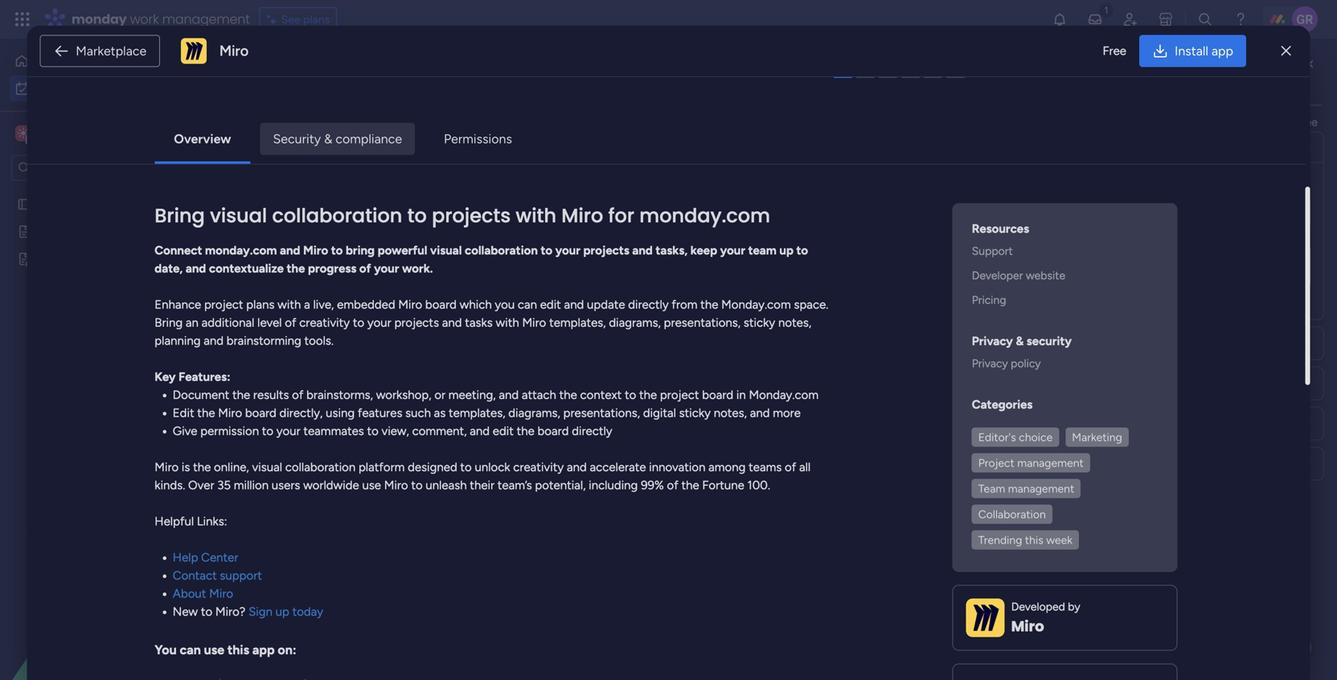 Task type: locate. For each thing, give the bounding box(es) containing it.
notes, down in
[[714, 406, 747, 421]]

the left boards,
[[1074, 115, 1091, 129]]

None text field
[[1042, 199, 1311, 228]]

item inside button
[[270, 133, 292, 147]]

attach
[[522, 388, 556, 403]]

management for team management
[[1008, 482, 1074, 496]]

option
[[0, 190, 205, 193]]

2 to-do from the top
[[691, 319, 720, 332]]

1 vertical spatial plans
[[246, 298, 275, 312]]

and inside miro is the online, visual collaboration platform designed to unlock creativity and accelerate innovation among teams of all kinds. over 35 million users worldwide use miro to unleash their team's potential, including 99% of the fortune 100.
[[567, 461, 587, 475]]

& right security
[[324, 131, 332, 147]]

project down editor's
[[978, 456, 1015, 470]]

item
[[270, 133, 292, 147], [296, 347, 319, 361], [367, 463, 389, 477]]

items inside 'this week / 0 items'
[[367, 405, 394, 419]]

1 horizontal spatial project
[[817, 291, 853, 304]]

bring visual collaboration to projects with miro for monday.com
[[155, 202, 770, 229]]

plans inside button
[[303, 12, 330, 26]]

level
[[257, 316, 282, 330]]

like
[[1267, 115, 1284, 129]]

helpful
[[155, 515, 194, 529]]

is
[[182, 461, 190, 475]]

1 vertical spatial monday.com
[[749, 388, 819, 403]]

1 horizontal spatial templates,
[[549, 316, 606, 330]]

2 people from the top
[[1005, 459, 1039, 472]]

management
[[162, 10, 250, 28], [1017, 456, 1084, 470], [1008, 482, 1074, 496]]

0 vertical spatial directly
[[628, 298, 669, 312]]

2 vertical spatial to-do
[[691, 494, 720, 507]]

and left "people"
[[1178, 115, 1197, 129]]

2 vertical spatial management
[[1008, 482, 1074, 496]]

1 group from the top
[[717, 256, 748, 270]]

0 vertical spatial visual
[[210, 202, 267, 229]]

column
[[1069, 417, 1108, 431], [1081, 457, 1120, 471]]

0 horizontal spatial up
[[275, 605, 289, 620]]

management down choice
[[1017, 456, 1084, 470]]

edit
[[540, 298, 561, 312], [493, 424, 514, 439]]

1 horizontal spatial project
[[660, 388, 699, 403]]

miro logo image
[[966, 599, 1005, 638]]

1 vertical spatial management
[[1017, 456, 1084, 470]]

1 horizontal spatial diagrams,
[[609, 316, 661, 330]]

editor's
[[978, 431, 1016, 444]]

1 vertical spatial new item
[[261, 492, 311, 506]]

greg robinson image up list
[[1292, 6, 1318, 32]]

greg robinson image right developer
[[1056, 255, 1080, 279]]

a left live,
[[304, 298, 310, 312]]

1 vertical spatial bring
[[155, 316, 183, 330]]

1 vertical spatial notes,
[[714, 406, 747, 421]]

2 bring from the top
[[155, 316, 183, 330]]

monday work management
[[72, 10, 250, 28]]

1 vertical spatial visual
[[430, 243, 462, 258]]

1 horizontal spatial use
[[362, 479, 381, 493]]

0 vertical spatial up
[[779, 243, 794, 258]]

2 horizontal spatial project
[[978, 456, 1015, 470]]

presentations, inside the key features: document the results of brainstorms, workshop, or meeting, and attach the context to the project board in monday.com edit the miro board directly, using features such as templates, diagrams, presentations, digital sticky notes, and more give permission to your teammates to view, comment, and edit the board directly
[[563, 406, 640, 421]]

up inside help center contact support about miro new to miro? sign up today
[[275, 605, 289, 620]]

0 vertical spatial 2
[[363, 203, 369, 216]]

management up "application logo"
[[162, 10, 250, 28]]

100.
[[747, 479, 770, 493]]

presentations, down context
[[563, 406, 640, 421]]

1 vertical spatial use
[[204, 643, 224, 658]]

lottie animation element
[[0, 519, 205, 681]]

lottie animation image
[[0, 519, 205, 681]]

and inside main content
[[1178, 115, 1197, 129]]

sign
[[248, 605, 273, 620]]

/
[[352, 198, 359, 219], [320, 256, 328, 277], [345, 401, 353, 421], [348, 459, 356, 479], [383, 632, 390, 653]]

week
[[304, 401, 342, 421], [307, 459, 344, 479], [1046, 534, 1073, 547]]

and left attach at the bottom left of the page
[[499, 388, 519, 403]]

to- down from
[[691, 319, 707, 332]]

visual
[[210, 202, 267, 229], [430, 243, 462, 258], [252, 461, 282, 475]]

the left results
[[232, 388, 250, 403]]

0 vertical spatial bring
[[155, 202, 205, 229]]

visual left past
[[210, 202, 267, 229]]

innovation
[[649, 461, 705, 475]]

1 vertical spatial a
[[332, 632, 342, 653]]

to inside help center contact support about miro new to miro? sign up today
[[201, 605, 212, 620]]

1 bring from the top
[[155, 202, 205, 229]]

app
[[1211, 43, 1233, 59], [252, 643, 275, 658]]

1 vertical spatial templates,
[[449, 406, 505, 421]]

1 vertical spatial item
[[296, 347, 319, 361]]

Filter dashboard by text search field
[[305, 127, 452, 153]]

0 vertical spatial app
[[1211, 43, 1233, 59]]

project up additional
[[204, 298, 243, 312]]

& up policy
[[1016, 334, 1024, 349]]

none search field inside main content
[[305, 127, 452, 153]]

boards,
[[1093, 115, 1130, 129]]

miro down developed
[[1011, 617, 1044, 637]]

new inside button
[[244, 133, 267, 147]]

0 vertical spatial column
[[1069, 417, 1108, 431]]

1 horizontal spatial item
[[296, 347, 319, 361]]

can inside enhance project plans with a live, embedded miro board which you can edit and update directly from the monday.com space. bring an additional level of creativity to your projects and tasks with miro templates, diagrams, presentations, sticky notes, planning and brainstorming tools.
[[518, 298, 537, 312]]

to- down keep
[[691, 291, 707, 304]]

1 vertical spatial edit
[[493, 424, 514, 439]]

directly inside enhance project plans with a live, embedded miro board which you can edit and update directly from the monday.com space. bring an additional level of creativity to your projects and tasks with miro templates, diagrams, presentations, sticky notes, planning and brainstorming tools.
[[628, 298, 669, 312]]

and
[[1178, 115, 1197, 129], [280, 243, 300, 258], [632, 243, 653, 258], [186, 262, 206, 276], [564, 298, 584, 312], [442, 316, 462, 330], [204, 334, 224, 348], [499, 388, 519, 403], [750, 406, 770, 421], [470, 424, 490, 439], [567, 461, 587, 475]]

and up potential,
[[567, 461, 587, 475]]

miro inside help center contact support about miro new to miro? sign up today
[[209, 587, 233, 602]]

2 vertical spatial to-
[[691, 494, 707, 507]]

with up level
[[277, 298, 301, 312]]

the down document
[[197, 406, 215, 421]]

0 vertical spatial use
[[362, 479, 381, 493]]

creativity inside enhance project plans with a live, embedded miro board which you can edit and update directly from the monday.com space. bring an additional level of creativity to your projects and tasks with miro templates, diagrams, presentations, sticky notes, planning and brainstorming tools.
[[299, 316, 350, 330]]

1 horizontal spatial this
[[1025, 534, 1043, 547]]

a
[[304, 298, 310, 312], [332, 632, 342, 653]]

sticky right digital
[[679, 406, 711, 421]]

column right date in the bottom of the page
[[1069, 417, 1108, 431]]

creativity up potential,
[[513, 461, 564, 475]]

& inside the 'privacy & security privacy policy'
[[1016, 334, 1024, 349]]

diagrams, down attach at the bottom left of the page
[[508, 406, 560, 421]]

next week / 1 item
[[271, 459, 389, 479]]

0 horizontal spatial directly
[[572, 424, 612, 439]]

with up connect monday.com and miro to bring powerful visual collaboration to your projects and tasks, keep your team up to date, and contextualize the progress of your work.
[[516, 202, 556, 229]]

collaboration
[[272, 202, 402, 229], [465, 243, 538, 258], [285, 461, 356, 475]]

directly inside the key features: document the results of brainstorms, workshop, or meeting, and attach the context to the project board in monday.com edit the miro board directly, using features such as templates, diagrams, presentations, digital sticky notes, and more give permission to your teammates to view, comment, and edit the board directly
[[572, 424, 612, 439]]

notifications image
[[1052, 11, 1068, 27]]

items inside past dates / 2 items
[[372, 203, 400, 216]]

embedded
[[337, 298, 395, 312]]

use down miro?
[[204, 643, 224, 658]]

your
[[555, 243, 580, 258], [720, 243, 745, 258], [374, 262, 399, 276], [367, 316, 391, 330], [276, 424, 300, 439]]

of down bring
[[359, 262, 371, 276]]

0 vertical spatial edit
[[540, 298, 561, 312]]

1 vertical spatial collaboration
[[465, 243, 538, 258]]

templates, down update
[[549, 316, 606, 330]]

1 horizontal spatial creativity
[[513, 461, 564, 475]]

tools.
[[304, 334, 334, 348]]

miro down work.
[[398, 298, 422, 312]]

do down fortune
[[707, 494, 720, 507]]

project inside the key features: document the results of brainstorms, workshop, or meeting, and attach the context to the project board in monday.com edit the miro board directly, using features such as templates, diagrams, presentations, digital sticky notes, and more give permission to your teammates to view, comment, and edit the board directly
[[660, 388, 699, 403]]

new down about
[[173, 605, 198, 620]]

team management
[[978, 482, 1074, 496]]

notes, inside the key features: document the results of brainstorms, workshop, or meeting, and attach the context to the project board in monday.com edit the miro board directly, using features such as templates, diagrams, presentations, digital sticky notes, and more give permission to your teammates to view, comment, and edit the board directly
[[714, 406, 747, 421]]

project left "management"
[[817, 291, 853, 304]]

edit up unlock
[[493, 424, 514, 439]]

monday.com inside the key features: document the results of brainstorms, workshop, or meeting, and attach the context to the project board in monday.com edit the miro board directly, using features such as templates, diagrams, presentations, digital sticky notes, and more give permission to your teammates to view, comment, and edit the board directly
[[749, 388, 819, 403]]

management for project management
[[1017, 456, 1084, 470]]

greg robinson image inside main content
[[1056, 255, 1080, 279]]

to
[[1287, 115, 1297, 129], [407, 202, 427, 229], [331, 243, 343, 258], [541, 243, 552, 258], [796, 243, 808, 258], [353, 316, 364, 330], [625, 388, 636, 403], [262, 424, 273, 439], [367, 424, 379, 439], [460, 461, 472, 475], [411, 479, 423, 493], [201, 605, 212, 620]]

plans right see
[[303, 12, 330, 26]]

see
[[281, 12, 300, 26]]

1 horizontal spatial edit
[[540, 298, 561, 312]]

meeting,
[[448, 388, 496, 403]]

space.
[[794, 298, 828, 312]]

today / 2 items
[[271, 256, 368, 277]]

1 item from the top
[[288, 318, 311, 332]]

week left 1
[[307, 459, 344, 479]]

application logo image
[[181, 38, 206, 64]]

1 horizontal spatial plans
[[303, 12, 330, 26]]

people for 2
[[1005, 256, 1039, 270]]

home
[[35, 54, 66, 68]]

help
[[173, 551, 198, 565]]

project up level
[[261, 289, 298, 303]]

0 horizontal spatial can
[[180, 643, 201, 658]]

/ right dates
[[352, 198, 359, 219]]

the
[[1074, 115, 1091, 129], [287, 262, 305, 276], [700, 298, 718, 312], [232, 388, 250, 403], [559, 388, 577, 403], [639, 388, 657, 403], [197, 406, 215, 421], [517, 424, 535, 439], [193, 461, 211, 475], [681, 479, 699, 493]]

0 horizontal spatial &
[[324, 131, 332, 147]]

3 to- from the top
[[691, 494, 707, 507]]

2 group from the top
[[717, 459, 748, 472]]

2 inside past dates / 2 items
[[363, 203, 369, 216]]

see
[[1300, 115, 1318, 129]]

new up brainstorming
[[261, 318, 285, 332]]

0 vertical spatial &
[[324, 131, 332, 147]]

0 horizontal spatial greg robinson image
[[1056, 255, 1080, 279]]

notes, down space.
[[778, 316, 811, 330]]

of right level
[[285, 316, 296, 330]]

public board image
[[17, 197, 32, 212], [17, 224, 32, 240]]

can right you
[[180, 643, 201, 658]]

0 horizontal spatial app
[[252, 643, 275, 658]]

project for project management
[[817, 291, 853, 304]]

1 vertical spatial directly
[[572, 424, 612, 439]]

diagrams, inside enhance project plans with a live, embedded miro board which you can edit and update directly from the monday.com space. bring an additional level of creativity to your projects and tasks with miro templates, diagrams, presentations, sticky notes, planning and brainstorming tools.
[[609, 316, 661, 330]]

support
[[972, 244, 1013, 258]]

0 horizontal spatial creativity
[[299, 316, 350, 330]]

new inside help center contact support about miro new to miro? sign up today
[[173, 605, 198, 620]]

context
[[580, 388, 622, 403]]

workspace image
[[18, 125, 29, 142]]

group for 2
[[717, 256, 748, 270]]

edit inside the key features: document the results of brainstorms, workshop, or meeting, and attach the context to the project board in monday.com edit the miro board directly, using features such as templates, diagrams, presentations, digital sticky notes, and more give permission to your teammates to view, comment, and edit the board directly
[[493, 424, 514, 439]]

1 horizontal spatial presentations,
[[664, 316, 741, 330]]

up right team
[[779, 243, 794, 258]]

presentations, down from
[[664, 316, 741, 330]]

permission
[[200, 424, 259, 439]]

up right sign
[[275, 605, 289, 620]]

0 horizontal spatial diagrams,
[[508, 406, 560, 421]]

main content
[[213, 39, 1337, 681]]

website
[[1026, 269, 1065, 282]]

directly left from
[[628, 298, 669, 312]]

0 vertical spatial presentations,
[[664, 316, 741, 330]]

None search field
[[305, 127, 452, 153]]

0 vertical spatial monday.com
[[721, 298, 791, 312]]

plans up level
[[246, 298, 275, 312]]

0 vertical spatial new item
[[261, 318, 311, 332]]

1 vertical spatial this
[[227, 643, 249, 658]]

up inside connect monday.com and miro to bring powerful visual collaboration to your projects and tasks, keep your team up to date, and contextualize the progress of your work.
[[779, 243, 794, 258]]

team
[[978, 482, 1005, 496]]

miro up progress
[[303, 243, 328, 258]]

1 vertical spatial up
[[275, 605, 289, 620]]

the inside connect monday.com and miro to bring powerful visual collaboration to your projects and tasks, keep your team up to date, and contextualize the progress of your work.
[[287, 262, 305, 276]]

1 vertical spatial presentations,
[[563, 406, 640, 421]]

use inside miro is the online, visual collaboration platform designed to unlock creativity and accelerate innovation among teams of all kinds. over 35 million users worldwide use miro to unleash their team's potential, including 99% of the fortune 100.
[[362, 479, 381, 493]]

the right attach at the bottom left of the page
[[559, 388, 577, 403]]

people for /
[[1005, 459, 1039, 472]]

0 horizontal spatial a
[[304, 298, 310, 312]]

1 vertical spatial group
[[717, 459, 748, 472]]

week down collaboration popup button
[[1046, 534, 1073, 547]]

2 vertical spatial item
[[367, 463, 389, 477]]

0 vertical spatial management
[[162, 10, 250, 28]]

marketing button
[[1065, 428, 1129, 447]]

0 vertical spatial a
[[304, 298, 310, 312]]

the up digital
[[639, 388, 657, 403]]

2 privacy from the top
[[972, 357, 1008, 370]]

0 vertical spatial greg robinson image
[[1292, 6, 1318, 32]]

to-do down from
[[691, 319, 720, 332]]

to
[[1260, 72, 1272, 86]]

security & compliance
[[273, 131, 402, 147]]

projects down the for in the top of the page
[[583, 243, 629, 258]]

miro up kinds. at the left bottom of the page
[[155, 461, 179, 475]]

management inside project management dropdown button
[[1017, 456, 1084, 470]]

use down 1
[[362, 479, 381, 493]]

1 vertical spatial people
[[1005, 459, 1039, 472]]

editor's choice
[[978, 431, 1053, 444]]

past dates / 2 items
[[271, 198, 400, 219]]

using
[[326, 406, 355, 421]]

0 vertical spatial to-
[[691, 291, 707, 304]]

search image
[[432, 133, 445, 146]]

& inside button
[[324, 131, 332, 147]]

new item up brainstorming
[[261, 318, 311, 332]]

resources support
[[972, 222, 1029, 258]]

collaboration up bring
[[272, 202, 402, 229]]

management down project management
[[1008, 482, 1074, 496]]

0 vertical spatial privacy
[[972, 334, 1013, 349]]

2 vertical spatial with
[[496, 316, 519, 330]]

group up fortune
[[717, 459, 748, 472]]

management
[[856, 291, 922, 304]]

1 vertical spatial &
[[1016, 334, 1024, 349]]

0 horizontal spatial monday.com
[[205, 243, 277, 258]]

collaboration
[[978, 508, 1046, 522]]

security
[[1027, 334, 1072, 349]]

monday.com
[[639, 202, 770, 229], [205, 243, 277, 258]]

security & compliance button
[[260, 123, 415, 155]]

use
[[362, 479, 381, 493], [204, 643, 224, 658]]

0 horizontal spatial this
[[227, 643, 249, 658]]

1 vertical spatial column
[[1081, 457, 1120, 471]]

0 vertical spatial collaboration
[[272, 202, 402, 229]]

the right is on the left bottom of the page
[[193, 461, 211, 475]]

priority
[[1042, 457, 1078, 471]]

0 vertical spatial sticky
[[744, 316, 775, 330]]

done
[[514, 133, 539, 147]]

0 horizontal spatial edit
[[493, 424, 514, 439]]

0 horizontal spatial project
[[204, 298, 243, 312]]

item down next
[[288, 492, 311, 506]]

among
[[708, 461, 746, 475]]

new left security
[[244, 133, 267, 147]]

1 vertical spatial monday.com
[[205, 243, 277, 258]]

project
[[261, 289, 298, 303], [817, 291, 853, 304], [978, 456, 1015, 470]]

miro down contact support link
[[209, 587, 233, 602]]

which
[[460, 298, 492, 312]]

1 vertical spatial creativity
[[513, 461, 564, 475]]

1 horizontal spatial directly
[[628, 298, 669, 312]]

choice
[[1019, 431, 1053, 444]]

1 people from the top
[[1005, 256, 1039, 270]]

2 vertical spatial do
[[707, 494, 720, 507]]

diagrams, inside the key features: document the results of brainstorms, workshop, or meeting, and attach the context to the project board in monday.com edit the miro board directly, using features such as templates, diagrams, presentations, digital sticky notes, and more give permission to your teammates to view, comment, and edit the board directly
[[508, 406, 560, 421]]

do
[[1275, 72, 1288, 86]]

monday.com down team
[[721, 298, 791, 312]]

the left progress
[[287, 262, 305, 276]]

invite members image
[[1122, 11, 1138, 27]]

0 vertical spatial creativity
[[299, 316, 350, 330]]

next
[[271, 459, 303, 479]]

of up directly,
[[292, 388, 303, 403]]

update
[[587, 298, 625, 312]]

developer
[[972, 269, 1023, 282]]

visual up work.
[[430, 243, 462, 258]]

editor's choice button
[[972, 428, 1059, 447]]

0 vertical spatial monday.com
[[639, 202, 770, 229]]

of down 'innovation'
[[667, 479, 678, 493]]

can right the you
[[518, 298, 537, 312]]

/ for this week /
[[345, 401, 353, 421]]

1 vertical spatial public board image
[[17, 224, 32, 240]]

workspace image
[[15, 125, 31, 142]]

2 up live,
[[331, 260, 338, 274]]

results
[[253, 388, 289, 403]]

a inside enhance project plans with a live, embedded miro board which you can edit and update directly from the monday.com space. bring an additional level of creativity to your projects and tasks with miro templates, diagrams, presentations, sticky notes, planning and brainstorming tools.
[[304, 298, 310, 312]]

miro inside the key features: document the results of brainstorms, workshop, or meeting, and attach the context to the project board in monday.com edit the miro board directly, using features such as templates, diagrams, presentations, digital sticky notes, and more give permission to your teammates to view, comment, and edit the board directly
[[218, 406, 242, 421]]

0 vertical spatial group
[[717, 256, 748, 270]]

2 vertical spatial week
[[1046, 534, 1073, 547]]

0 horizontal spatial project
[[261, 289, 298, 303]]

board left which at the left top of page
[[425, 298, 457, 312]]

up
[[779, 243, 794, 258], [275, 605, 289, 620]]

to-do down fortune
[[691, 494, 720, 507]]

new item down next
[[261, 492, 311, 506]]

2 vertical spatial projects
[[394, 316, 439, 330]]

1 horizontal spatial 2
[[363, 203, 369, 216]]

developer website
[[972, 269, 1065, 282]]

list box
[[0, 188, 205, 490]]

project inside dropdown button
[[978, 456, 1015, 470]]

management inside team management dropdown button
[[1008, 482, 1074, 496]]

visual up million
[[252, 461, 282, 475]]

give
[[173, 424, 197, 439]]

to-do
[[691, 291, 720, 304], [691, 319, 720, 332], [691, 494, 720, 507]]

update feed image
[[1087, 11, 1103, 27]]

project management
[[817, 291, 922, 304]]

worldwide
[[303, 479, 359, 493]]

0 vertical spatial week
[[304, 401, 342, 421]]

marketing
[[1072, 431, 1122, 444]]

visual inside connect monday.com and miro to bring powerful visual collaboration to your projects and tasks, keep your team up to date, and contextualize the progress of your work.
[[430, 243, 462, 258]]

/ left 1
[[348, 459, 356, 479]]

date
[[345, 632, 379, 653]]

greg robinson image
[[1292, 6, 1318, 32], [1056, 255, 1080, 279]]

2 do from the top
[[707, 319, 720, 332]]

0 horizontal spatial 2
[[331, 260, 338, 274]]

0 vertical spatial project
[[204, 298, 243, 312]]

items right 0
[[367, 405, 394, 419]]

3 do from the top
[[707, 494, 720, 507]]

you
[[155, 643, 177, 658]]

2 right dates
[[363, 203, 369, 216]]

project for project management
[[978, 456, 1015, 470]]

0 horizontal spatial item
[[270, 133, 292, 147]]

2 vertical spatial visual
[[252, 461, 282, 475]]

app left on:
[[252, 643, 275, 658]]

1 horizontal spatial sticky
[[744, 316, 775, 330]]

item inside next week / 1 item
[[367, 463, 389, 477]]

1 vertical spatial diagrams,
[[508, 406, 560, 421]]

monday.com inside enhance project plans with a live, embedded miro board which you can edit and update directly from the monday.com space. bring an additional level of creativity to your projects and tasks with miro templates, diagrams, presentations, sticky notes, planning and brainstorming tools.
[[721, 298, 791, 312]]

collaboration down bring visual collaboration to projects with miro for monday.com
[[465, 243, 538, 258]]

1 vertical spatial 2
[[331, 260, 338, 274]]

pricing
[[972, 293, 1006, 307]]

1 vertical spatial projects
[[583, 243, 629, 258]]

sticky down team
[[744, 316, 775, 330]]

miro up permission
[[218, 406, 242, 421]]

policy
[[1011, 357, 1041, 370]]

collaboration inside miro is the online, visual collaboration platform designed to unlock creativity and accelerate innovation among teams of all kinds. over 35 million users worldwide use miro to unleash their team's potential, including 99% of the fortune 100.
[[285, 461, 356, 475]]

help center contact support about miro new to miro? sign up today
[[173, 551, 323, 620]]

monday.com up the contextualize at the left top
[[205, 243, 277, 258]]

1 vertical spatial sticky
[[679, 406, 711, 421]]

the inside main content
[[1074, 115, 1091, 129]]

collaboration up worldwide
[[285, 461, 356, 475]]

this week / 0 items
[[271, 401, 394, 421]]

the right from
[[700, 298, 718, 312]]

help image
[[1233, 11, 1249, 27]]

2 horizontal spatial item
[[367, 463, 389, 477]]

contact support link
[[173, 569, 262, 584]]

key
[[155, 370, 176, 385]]

templates, down meeting,
[[449, 406, 505, 421]]

0 vertical spatial item
[[270, 133, 292, 147]]

permissions button
[[431, 123, 525, 155]]

features
[[358, 406, 402, 421]]

and down meeting,
[[470, 424, 490, 439]]

monday.com up keep
[[639, 202, 770, 229]]

sticky inside the key features: document the results of brainstorms, workshop, or meeting, and attach the context to the project board in monday.com edit the miro board directly, using features such as templates, diagrams, presentations, digital sticky notes, and more give permission to your teammates to view, comment, and edit the board directly
[[679, 406, 711, 421]]

templates, inside enhance project plans with a live, embedded miro board which you can edit and update directly from the monday.com space. bring an additional level of creativity to your projects and tasks with miro templates, diagrams, presentations, sticky notes, planning and brainstorming tools.
[[549, 316, 606, 330]]



Task type: describe. For each thing, give the bounding box(es) containing it.
privacy & security privacy policy
[[972, 334, 1072, 370]]

35
[[217, 479, 231, 493]]

week inside popup button
[[1046, 534, 1073, 547]]

and left update
[[564, 298, 584, 312]]

miro down platform at the bottom
[[384, 479, 408, 493]]

miro inside connect monday.com and miro to bring powerful visual collaboration to your projects and tasks, keep your team up to date, and contextualize the progress of your work.
[[303, 243, 328, 258]]

notes, inside enhance project plans with a live, embedded miro board which you can edit and update directly from the monday.com space. bring an additional level of creativity to your projects and tasks with miro templates, diagrams, presentations, sticky notes, planning and brainstorming tools.
[[778, 316, 811, 330]]

of inside the key features: document the results of brainstorms, workshop, or meeting, and attach the context to the project board in monday.com edit the miro board directly, using features such as templates, diagrams, presentations, digital sticky notes, and more give permission to your teammates to view, comment, and edit the board directly
[[292, 388, 303, 403]]

workshop,
[[376, 388, 431, 403]]

miro right tasks
[[522, 316, 546, 330]]

my
[[237, 61, 274, 96]]

1 horizontal spatial greg robinson image
[[1292, 6, 1318, 32]]

monday.com inside connect monday.com and miro to bring powerful visual collaboration to your projects and tasks, keep your team up to date, and contextualize the progress of your work.
[[205, 243, 277, 258]]

board left in
[[702, 388, 733, 403]]

choose the boards, columns and people you'd like to see
[[1032, 115, 1318, 129]]

of left all
[[785, 461, 796, 475]]

+
[[263, 347, 270, 361]]

from
[[672, 298, 697, 312]]

1 privacy from the top
[[972, 334, 1013, 349]]

0 horizontal spatial use
[[204, 643, 224, 658]]

board down results
[[245, 406, 276, 421]]

/ for past dates /
[[352, 198, 359, 219]]

edit inside enhance project plans with a live, embedded miro board which you can edit and update directly from the monday.com space. bring an additional level of creativity to your projects and tasks with miro templates, diagrams, presentations, sticky notes, planning and brainstorming tools.
[[540, 298, 561, 312]]

items right the done
[[542, 133, 570, 147]]

column for priority column
[[1081, 457, 1120, 471]]

collaboration button
[[972, 505, 1052, 524]]

new down next
[[261, 492, 285, 506]]

brainstorming
[[226, 334, 301, 348]]

past
[[271, 198, 302, 219]]

team
[[748, 243, 777, 258]]

digital
[[643, 406, 676, 421]]

/ for next week /
[[348, 459, 356, 479]]

progress
[[308, 262, 356, 276]]

miro up my at the left
[[219, 42, 249, 59]]

by
[[1068, 600, 1080, 614]]

enhance
[[155, 298, 201, 312]]

0 vertical spatial with
[[516, 202, 556, 229]]

and left more
[[750, 406, 770, 421]]

kinds.
[[155, 479, 185, 493]]

1 horizontal spatial monday.com
[[639, 202, 770, 229]]

week for this
[[304, 401, 342, 421]]

an
[[186, 316, 199, 330]]

1 public board image from the top
[[17, 197, 32, 212]]

/ right today
[[320, 256, 328, 277]]

accelerate
[[590, 461, 646, 475]]

project management button
[[972, 454, 1090, 473]]

1 image
[[1099, 1, 1114, 19]]

permissions
[[444, 131, 512, 147]]

and down additional
[[204, 334, 224, 348]]

2 inside today / 2 items
[[331, 260, 338, 274]]

choose
[[1032, 115, 1071, 129]]

sign up today link
[[248, 605, 323, 620]]

install app
[[1175, 43, 1233, 59]]

about
[[173, 587, 206, 602]]

contact
[[173, 569, 217, 584]]

project for project
[[261, 289, 298, 303]]

2 public board image from the top
[[17, 224, 32, 240]]

dapulse x slim image
[[1281, 41, 1291, 61]]

your inside enhance project plans with a live, embedded miro board which you can edit and update directly from the monday.com space. bring an additional level of creativity to your projects and tasks with miro templates, diagrams, presentations, sticky notes, planning and brainstorming tools.
[[367, 316, 391, 330]]

overview button
[[161, 123, 244, 155]]

project inside enhance project plans with a live, embedded miro board which you can edit and update directly from the monday.com space. bring an additional level of creativity to your projects and tasks with miro templates, diagrams, presentations, sticky notes, planning and brainstorming tools.
[[204, 298, 243, 312]]

& for privacy
[[1016, 334, 1024, 349]]

week for next
[[307, 459, 344, 479]]

monday marketplace image
[[1158, 11, 1174, 27]]

and left tasks
[[442, 316, 462, 330]]

to inside main content
[[1287, 115, 1297, 129]]

presentations, inside enhance project plans with a live, embedded miro board which you can edit and update directly from the monday.com space. bring an additional level of creativity to your projects and tasks with miro templates, diagrams, presentations, sticky notes, planning and brainstorming tools.
[[664, 316, 741, 330]]

to inside enhance project plans with a live, embedded miro board which you can edit and update directly from the monday.com space. bring an additional level of creativity to your projects and tasks with miro templates, diagrams, presentations, sticky notes, planning and brainstorming tools.
[[353, 316, 364, 330]]

people
[[1200, 115, 1234, 129]]

edit
[[173, 406, 194, 421]]

contextualize
[[209, 262, 284, 276]]

visual inside miro is the online, visual collaboration platform designed to unlock creativity and accelerate innovation among teams of all kinds. over 35 million users worldwide use miro to unleash their team's potential, including 99% of the fortune 100.
[[252, 461, 282, 475]]

connect monday.com and miro to bring powerful visual collaboration to your projects and tasks, keep your team up to date, and contextualize the progress of your work.
[[155, 243, 808, 276]]

live,
[[313, 298, 334, 312]]

3 to-do from the top
[[691, 494, 720, 507]]

and left tasks,
[[632, 243, 653, 258]]

projects inside connect monday.com and miro to bring powerful visual collaboration to your projects and tasks, keep your team up to date, and contextualize the progress of your work.
[[583, 243, 629, 258]]

1 new item from the top
[[261, 318, 311, 332]]

column for date column
[[1069, 417, 1108, 431]]

1 vertical spatial can
[[180, 643, 201, 658]]

new item
[[244, 133, 292, 147]]

sticky inside enhance project plans with a live, embedded miro board which you can edit and update directly from the monday.com space. bring an additional level of creativity to your projects and tasks with miro templates, diagrams, presentations, sticky notes, planning and brainstorming tools.
[[744, 316, 775, 330]]

1 do from the top
[[707, 291, 720, 304]]

Search in workspace field
[[34, 159, 134, 177]]

document
[[173, 388, 229, 403]]

2 to- from the top
[[691, 319, 707, 332]]

dates
[[306, 198, 348, 219]]

to do list button
[[1231, 66, 1313, 92]]

work
[[130, 10, 159, 28]]

including
[[589, 479, 638, 493]]

main content containing past dates /
[[213, 39, 1337, 681]]

date
[[1042, 417, 1066, 431]]

the inside enhance project plans with a live, embedded miro board which you can edit and update directly from the monday.com space. bring an additional level of creativity to your projects and tasks with miro templates, diagrams, presentations, sticky notes, planning and brainstorming tools.
[[700, 298, 718, 312]]

miro is the online, visual collaboration platform designed to unlock creativity and accelerate innovation among teams of all kinds. over 35 million users worldwide use miro to unleash their team's potential, including 99% of the fortune 100.
[[155, 461, 811, 493]]

add
[[273, 347, 293, 361]]

private board image
[[17, 252, 32, 267]]

board down attach at the bottom left of the page
[[537, 424, 569, 439]]

columns
[[1133, 115, 1176, 129]]

monday
[[72, 10, 127, 28]]

keep
[[690, 243, 717, 258]]

of inside connect monday.com and miro to bring powerful visual collaboration to your projects and tasks, keep your team up to date, and contextualize the progress of your work.
[[359, 262, 371, 276]]

trending this week button
[[972, 531, 1079, 550]]

for
[[608, 202, 634, 229]]

hide done items
[[487, 133, 570, 147]]

planning
[[155, 334, 201, 348]]

and down past
[[280, 243, 300, 258]]

0 vertical spatial projects
[[432, 202, 511, 229]]

key features: document the results of brainstorms, workshop, or meeting, and attach the context to the project board in monday.com edit the miro board directly, using features such as templates, diagrams, presentations, digital sticky notes, and more give permission to your teammates to view, comment, and edit the board directly
[[155, 370, 819, 439]]

1 horizontal spatial a
[[332, 632, 342, 653]]

additional
[[201, 316, 254, 330]]

hide
[[487, 133, 511, 147]]

projects inside enhance project plans with a live, embedded miro board which you can edit and update directly from the monday.com space. bring an additional level of creativity to your projects and tasks with miro templates, diagrams, presentations, sticky notes, planning and brainstorming tools.
[[394, 316, 439, 330]]

install app button
[[1139, 35, 1246, 67]]

templates, inside the key features: document the results of brainstorms, workshop, or meeting, and attach the context to the project board in monday.com edit the miro board directly, using features such as templates, diagrams, presentations, digital sticky notes, and more give permission to your teammates to view, comment, and edit the board directly
[[449, 406, 505, 421]]

of inside enhance project plans with a live, embedded miro board which you can edit and update directly from the monday.com space. bring an additional level of creativity to your projects and tasks with miro templates, diagrams, presentations, sticky notes, planning and brainstorming tools.
[[285, 316, 296, 330]]

project management link
[[814, 282, 963, 310]]

search everything image
[[1197, 11, 1213, 27]]

directly,
[[279, 406, 323, 421]]

2 new item from the top
[[261, 492, 311, 506]]

all
[[799, 461, 811, 475]]

/ right date
[[383, 632, 390, 653]]

bring inside enhance project plans with a live, embedded miro board which you can edit and update directly from the monday.com space. bring an additional level of creativity to your projects and tasks with miro templates, diagrams, presentations, sticky notes, planning and brainstorming tools.
[[155, 316, 183, 330]]

resources
[[972, 222, 1029, 236]]

categories
[[972, 398, 1033, 412]]

items inside today / 2 items
[[340, 260, 368, 274]]

support
[[220, 569, 262, 584]]

board inside enhance project plans with a live, embedded miro board which you can edit and update directly from the monday.com space. bring an additional level of creativity to your projects and tasks with miro templates, diagrams, presentations, sticky notes, planning and brainstorming tools.
[[425, 298, 457, 312]]

tasks
[[465, 316, 493, 330]]

app inside button
[[1211, 43, 1233, 59]]

list
[[1291, 72, 1306, 86]]

help center link
[[173, 551, 238, 565]]

2 item from the top
[[288, 492, 311, 506]]

your inside the key features: document the results of brainstorms, workshop, or meeting, and attach the context to the project board in monday.com edit the miro board directly, using features such as templates, diagrams, presentations, digital sticky notes, and more give permission to your teammates to view, comment, and edit the board directly
[[276, 424, 300, 439]]

home option
[[10, 48, 195, 74]]

1 vertical spatial with
[[277, 298, 301, 312]]

creativity inside miro is the online, visual collaboration platform designed to unlock creativity and accelerate innovation among teams of all kinds. over 35 million users worldwide use miro to unleash their team's potential, including 99% of the fortune 100.
[[513, 461, 564, 475]]

0
[[357, 405, 364, 419]]

this inside popup button
[[1025, 534, 1043, 547]]

unlock
[[475, 461, 510, 475]]

without a date /
[[271, 632, 394, 653]]

1 to-do from the top
[[691, 291, 720, 304]]

1 to- from the top
[[691, 291, 707, 304]]

designed
[[408, 461, 457, 475]]

brainstorms,
[[306, 388, 373, 403]]

collaboration inside connect monday.com and miro to bring powerful visual collaboration to your projects and tasks, keep your team up to date, and contextualize the progress of your work.
[[465, 243, 538, 258]]

marketplace button
[[40, 35, 160, 67]]

miro left the for in the top of the page
[[561, 202, 603, 229]]

miro inside developed by miro
[[1011, 617, 1044, 637]]

plans inside enhance project plans with a live, embedded miro board which you can edit and update directly from the monday.com space. bring an additional level of creativity to your projects and tasks with miro templates, diagrams, presentations, sticky notes, planning and brainstorming tools.
[[246, 298, 275, 312]]

my work
[[237, 61, 345, 96]]

work
[[280, 61, 345, 96]]

helpful links:
[[155, 515, 227, 529]]

the down 'innovation'
[[681, 479, 699, 493]]

and down connect
[[186, 262, 206, 276]]

group for /
[[717, 459, 748, 472]]

developed
[[1011, 600, 1065, 614]]

select product image
[[14, 11, 31, 27]]

1 vertical spatial app
[[252, 643, 275, 658]]

trending
[[978, 534, 1022, 547]]

you'd
[[1237, 115, 1264, 129]]

the down attach at the bottom left of the page
[[517, 424, 535, 439]]

& for security
[[324, 131, 332, 147]]



Task type: vqa. For each thing, say whether or not it's contained in the screenshot.
Change
no



